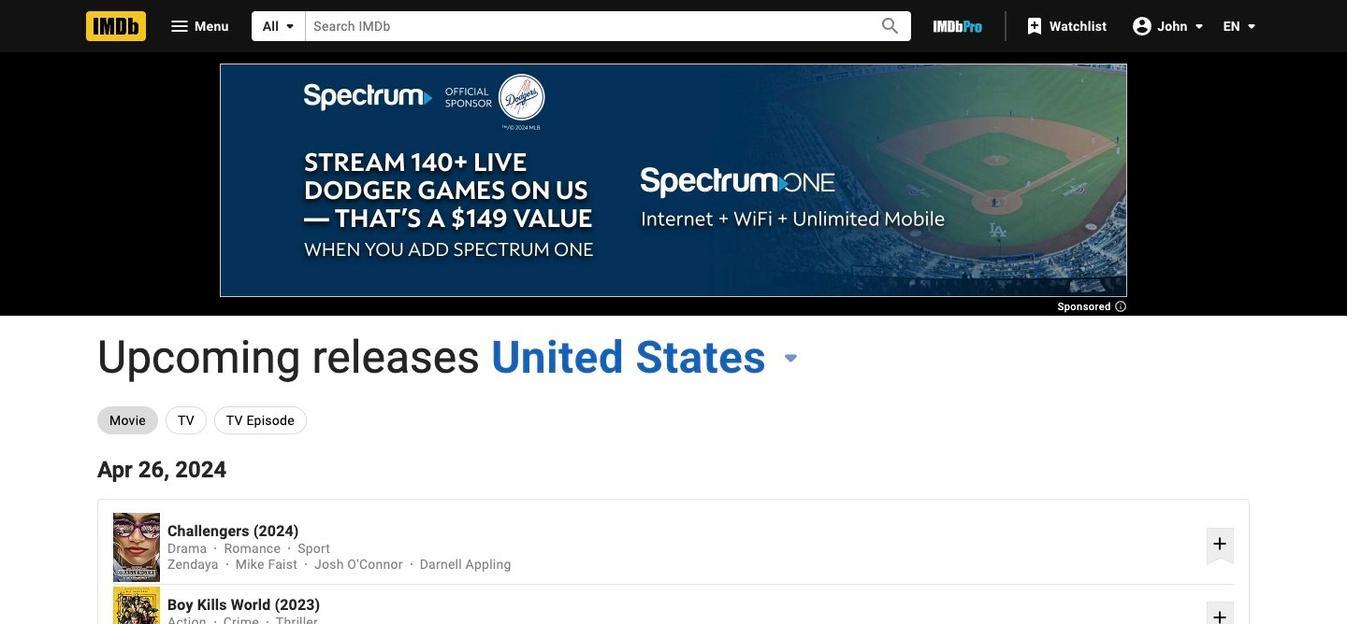 Task type: vqa. For each thing, say whether or not it's contained in the screenshot.
1st group from the top of the page
yes



Task type: locate. For each thing, give the bounding box(es) containing it.
famke janssen, bill skarsgård, brett gelman, jessica rothe, sharlto copley, michelle dockery, isaiah mustafa, yayan ruhian, and andrew koji in boy kills world (2023) image
[[113, 587, 160, 625]]

None search field
[[251, 11, 911, 41]]

add image
[[1209, 607, 1231, 625]]

None field
[[306, 12, 859, 41]]

home image
[[86, 11, 146, 41]]

zendaya, mike faist, and josh o'connor in challengers (2024) image
[[113, 513, 160, 583]]

submit search image
[[880, 15, 902, 38]]

group
[[113, 513, 160, 583], [113, 587, 160, 625]]

group down zendaya, mike faist, and josh o'connor in challengers (2024) image
[[113, 587, 160, 625]]

0 vertical spatial group
[[113, 513, 160, 583]]

group for add icon
[[113, 587, 160, 625]]

1 group from the top
[[113, 513, 160, 583]]

arrow drop down image
[[1188, 15, 1210, 37], [1240, 15, 1263, 37]]

2 group from the top
[[113, 587, 160, 625]]

1 vertical spatial group
[[113, 587, 160, 625]]

group up "famke janssen, bill skarsgård, brett gelman, jessica rothe, sharlto copley, michelle dockery, isaiah mustafa, yayan ruhian, and andrew koji in boy kills world (2023)" image
[[113, 513, 160, 583]]



Task type: describe. For each thing, give the bounding box(es) containing it.
Search IMDb text field
[[306, 12, 859, 41]]

arrow drop down image
[[279, 15, 302, 37]]

watchlist image
[[1023, 15, 1046, 37]]

add image
[[1209, 533, 1231, 555]]

menu image
[[168, 15, 191, 37]]

group for add image
[[113, 513, 160, 583]]

1 horizontal spatial arrow drop down image
[[1240, 15, 1263, 37]]

account circle image
[[1131, 15, 1154, 37]]

0 horizontal spatial arrow drop down image
[[1188, 15, 1210, 37]]



